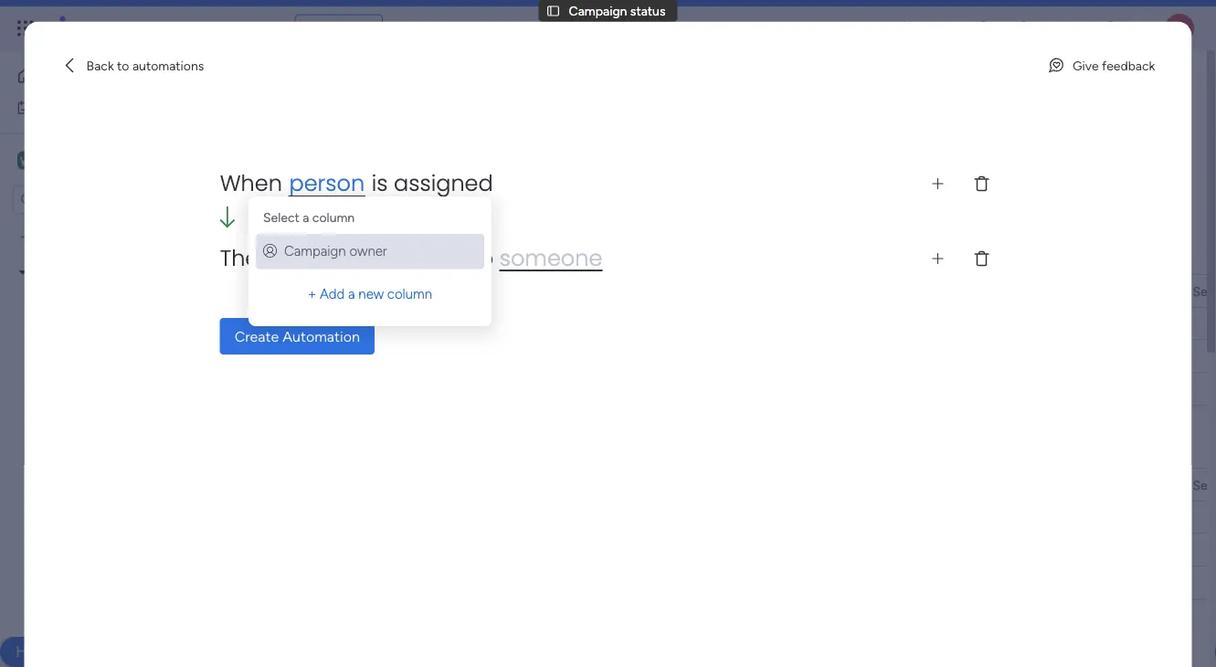 Task type: vqa. For each thing, say whether or not it's contained in the screenshot.
option icon related to change status
no



Task type: locate. For each thing, give the bounding box(es) containing it.
management
[[184, 18, 284, 38]]

a down new item
[[303, 209, 309, 225]]

of
[[615, 244, 631, 267]]

you
[[449, 244, 480, 267]]

send an email to someone
[[303, 243, 603, 274]]

add
[[320, 286, 345, 302]]

big left arrow image
[[220, 207, 236, 229]]

1 workspace image from the left
[[17, 150, 36, 171]]

person button
[[475, 179, 554, 208]]

an
[[368, 243, 397, 274]]

to
[[117, 58, 129, 73], [472, 243, 494, 274], [387, 244, 403, 267], [474, 316, 487, 332], [548, 316, 561, 332]]

campaign
[[569, 3, 628, 19], [284, 243, 346, 260], [63, 327, 121, 342]]

campaign for campaign status
[[569, 3, 628, 19]]

None field
[[1189, 281, 1217, 301], [1189, 475, 1217, 495], [1189, 281, 1217, 301], [1189, 475, 1217, 495]]

1 vertical spatial campaign
[[284, 243, 346, 260]]

1 horizontal spatial column
[[388, 286, 432, 302]]

0 vertical spatial item
[[314, 186, 340, 202]]

0 horizontal spatial column
[[313, 209, 355, 225]]

template
[[670, 244, 748, 267]]

0 vertical spatial campaign
[[569, 3, 628, 19]]

automations
[[133, 58, 204, 73]]

give feedback button
[[1040, 51, 1163, 80]]

a right the 'add'
[[348, 286, 355, 302]]

help
[[408, 244, 444, 267]]

hi there! 👋  click here to learn how to start ➡️
[[346, 316, 606, 332]]

create
[[235, 328, 279, 345]]

start
[[564, 316, 590, 332]]

to right here
[[474, 316, 487, 332]]

column up 👋
[[388, 286, 432, 302]]

feedback
[[1103, 58, 1156, 73]]

:)
[[752, 244, 764, 267]]

angle down image
[[357, 187, 365, 201]]

2 horizontal spatial campaign
[[569, 3, 628, 19]]

few tips to help you make the most of this template :)
[[315, 244, 764, 267]]

invite members image
[[976, 19, 995, 37]]

to right the back
[[117, 58, 129, 73]]

select product image
[[16, 19, 35, 37]]

work
[[148, 18, 181, 38]]

click
[[415, 316, 443, 332]]

few
[[315, 244, 347, 267]]

item up select a column
[[314, 186, 340, 202]]

campaign inside 'list box'
[[63, 327, 121, 342]]

0 horizontal spatial item
[[314, 186, 340, 202]]

workspace image
[[17, 150, 36, 171], [20, 150, 33, 171]]

2 vertical spatial campaign
[[63, 327, 121, 342]]

dapulse person column image
[[263, 243, 277, 260]]

1 horizontal spatial a
[[348, 286, 355, 302]]

campaign ideas and requests list box
[[0, 222, 233, 597]]

campaign left ideas
[[63, 327, 121, 342]]

then
[[220, 243, 279, 274]]

👋
[[399, 316, 411, 332]]

0 vertical spatial column
[[313, 209, 355, 225]]

ideas
[[125, 327, 155, 342]]

2 workspace image from the left
[[20, 150, 33, 171]]

1 vertical spatial item
[[419, 283, 445, 299]]

1 horizontal spatial campaign
[[284, 243, 346, 260]]

campaign down select a column
[[284, 243, 346, 260]]

back to automations button
[[54, 51, 211, 80]]

item
[[314, 186, 340, 202], [419, 283, 445, 299]]

status
[[631, 3, 666, 19]]

how
[[521, 316, 545, 332]]

requests
[[182, 327, 232, 342]]

here
[[446, 316, 471, 332]]

new item
[[284, 186, 340, 202]]

a
[[303, 209, 309, 225], [348, 286, 355, 302]]

monday work management
[[81, 18, 284, 38]]

email
[[404, 243, 465, 274]]

to right tips
[[387, 244, 403, 267]]

owner
[[350, 243, 387, 260]]

person
[[504, 186, 543, 202]]

make
[[484, 244, 532, 267]]

campaign left the status
[[569, 3, 628, 19]]

column
[[313, 209, 355, 225], [388, 286, 432, 302]]

inbox image
[[936, 19, 955, 37]]

0 horizontal spatial campaign
[[63, 327, 121, 342]]

option
[[0, 225, 233, 229]]

give feedback
[[1073, 58, 1156, 73]]

column down new item
[[313, 209, 355, 225]]

select
[[263, 209, 300, 225]]

create automation button
[[220, 318, 375, 355]]

0 vertical spatial a
[[303, 209, 309, 225]]

to inside 'back to automations' button
[[117, 58, 129, 73]]

item down email
[[419, 283, 445, 299]]



Task type: describe. For each thing, give the bounding box(es) containing it.
home button
[[11, 61, 197, 91]]

0 horizontal spatial a
[[303, 209, 309, 225]]

help
[[16, 643, 48, 661]]

+
[[308, 286, 317, 302]]

most
[[568, 244, 611, 267]]

+ add a new column
[[308, 286, 432, 302]]

new
[[359, 286, 384, 302]]

hi
[[346, 316, 358, 332]]

see plans button
[[295, 15, 383, 42]]

automation
[[283, 328, 360, 345]]

to right the how
[[548, 316, 561, 332]]

is
[[372, 168, 388, 199]]

v2 search image
[[396, 184, 410, 204]]

my work image
[[16, 99, 33, 116]]

learn
[[490, 316, 518, 332]]

sam green image
[[1166, 14, 1195, 43]]

to inside few tips to help you make the most of this template :) 'field'
[[387, 244, 403, 267]]

select a column
[[263, 209, 355, 225]]

create automation
[[235, 328, 360, 345]]

see plans
[[320, 21, 375, 36]]

see
[[320, 21, 342, 36]]

caret down image
[[19, 266, 27, 279]]

assigned
[[394, 168, 493, 199]]

the
[[536, 244, 564, 267]]

campaign for campaign ideas and requests
[[63, 327, 121, 342]]

give
[[1073, 58, 1100, 73]]

campaign for campaign owner
[[284, 243, 346, 260]]

help image
[[1102, 19, 1120, 37]]

item inside button
[[314, 186, 340, 202]]

1 vertical spatial a
[[348, 286, 355, 302]]

back
[[87, 58, 114, 73]]

tips
[[351, 244, 382, 267]]

search everything image
[[1061, 19, 1080, 37]]

new item button
[[277, 179, 348, 208]]

campaign owner
[[284, 243, 387, 260]]

monday
[[81, 18, 144, 38]]

help button
[[0, 637, 64, 667]]

when
[[220, 168, 282, 199]]

campaign status
[[569, 3, 666, 19]]

there!
[[361, 316, 395, 332]]

when person is assigned
[[220, 168, 493, 199]]

apps image
[[1017, 19, 1035, 37]]

plans
[[345, 21, 375, 36]]

send
[[309, 243, 362, 274]]

this
[[636, 244, 666, 267]]

1 vertical spatial column
[[388, 286, 432, 302]]

home
[[42, 68, 77, 84]]

Search field
[[410, 181, 464, 207]]

back to automations
[[87, 58, 204, 73]]

person
[[289, 168, 365, 199]]

to right email
[[472, 243, 494, 274]]

someone
[[500, 243, 603, 274]]

campaign ideas and requests
[[63, 327, 232, 342]]

give feedback link
[[1040, 51, 1163, 80]]

and
[[158, 327, 179, 342]]

➡️
[[593, 316, 606, 332]]

Few tips to help you make the most of this template :) field
[[310, 244, 769, 268]]

new
[[284, 186, 311, 202]]

notifications image
[[896, 19, 914, 37]]

1 horizontal spatial item
[[419, 283, 445, 299]]



